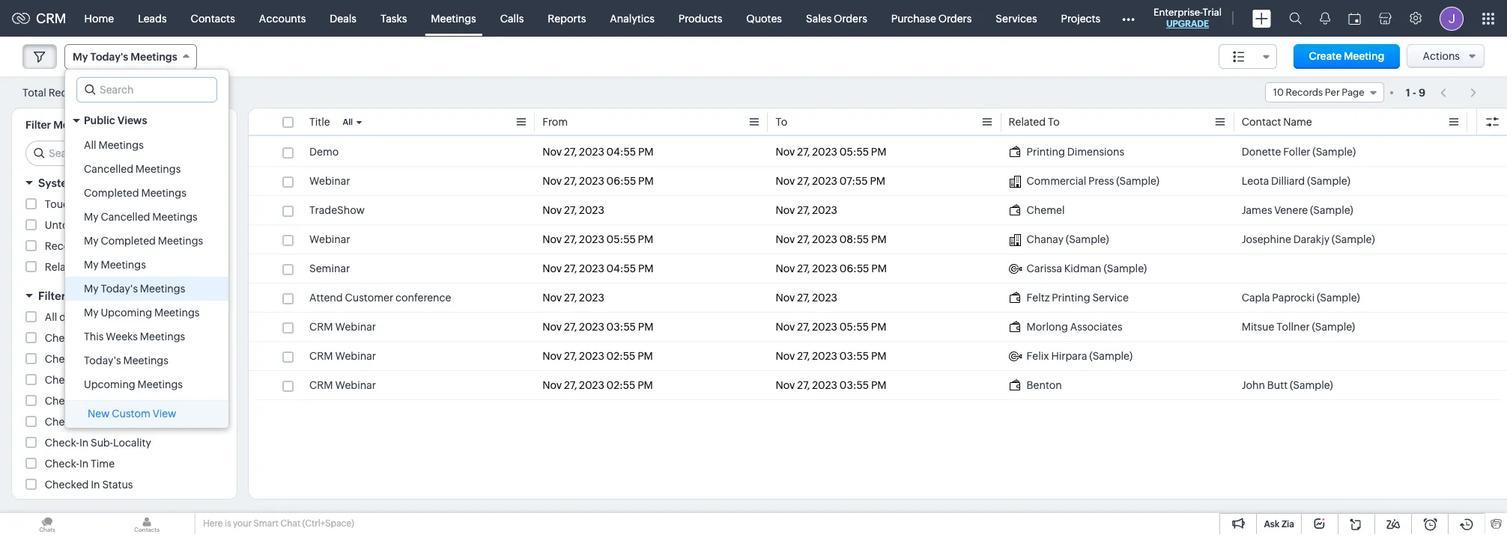 Task type: vqa. For each thing, say whether or not it's contained in the screenshot.


Task type: locate. For each thing, give the bounding box(es) containing it.
0 vertical spatial nov 27, 2023 02:55 pm
[[543, 351, 653, 363]]

orders for sales orders
[[834, 12, 867, 24]]

search text field up public views dropdown button
[[77, 78, 217, 102]]

03:55 for felix hirpara (sample)
[[840, 351, 869, 363]]

0 vertical spatial by
[[68, 290, 82, 303]]

(sample) up carissa kidman (sample)
[[1066, 234, 1109, 246]]

filter down total
[[25, 119, 51, 131]]

projects
[[1061, 12, 1101, 24]]

0 vertical spatial nov 27, 2023 04:55 pm
[[543, 146, 654, 158]]

zia
[[1282, 520, 1295, 530]]

(sample) down associates
[[1090, 351, 1133, 363]]

attend
[[309, 292, 343, 304]]

crm webinar link
[[309, 320, 376, 335], [309, 349, 376, 364], [309, 378, 376, 393]]

1 vertical spatial crm webinar link
[[309, 349, 376, 364]]

0 vertical spatial nov 27, 2023 03:55 pm
[[543, 321, 654, 333]]

all for all meetings
[[84, 139, 96, 151]]

0 vertical spatial filter
[[25, 119, 51, 131]]

1 vertical spatial by
[[91, 354, 103, 366]]

my down fields
[[84, 307, 99, 319]]

records up my completed meetings
[[102, 220, 142, 232]]

meetings down "leads" at top left
[[131, 51, 177, 63]]

04:55 for nov 27, 2023 06:55 pm
[[607, 263, 636, 275]]

(sample) right darakjy
[[1332, 234, 1375, 246]]

crm webinar for morlong
[[309, 321, 376, 333]]

0 horizontal spatial action
[[82, 241, 114, 252]]

crm webinar
[[309, 321, 376, 333], [309, 351, 376, 363], [309, 380, 376, 392]]

public views region
[[65, 133, 229, 397]]

records right 10
[[1286, 87, 1323, 98]]

(sample) up darakjy
[[1310, 205, 1354, 217]]

7 check- from the top
[[45, 459, 79, 471]]

0 vertical spatial upcoming
[[101, 307, 152, 319]]

0 vertical spatial nov 27, 2023 05:55 pm
[[776, 146, 887, 158]]

1 vertical spatial 02:55
[[607, 380, 636, 392]]

03:55 for benton
[[840, 380, 869, 392]]

nov 27, 2023 05:55 pm for nov 27, 2023 04:55 pm
[[776, 146, 887, 158]]

crm webinar for felix
[[309, 351, 376, 363]]

27,
[[564, 146, 577, 158], [797, 146, 810, 158], [564, 175, 577, 187], [797, 175, 810, 187], [564, 205, 577, 217], [797, 205, 810, 217], [564, 234, 577, 246], [797, 234, 810, 246], [564, 263, 577, 275], [797, 263, 810, 275], [564, 292, 577, 304], [797, 292, 810, 304], [564, 321, 577, 333], [797, 321, 810, 333], [564, 351, 577, 363], [797, 351, 810, 363], [564, 380, 577, 392], [797, 380, 810, 392]]

2 crm webinar link from the top
[[309, 349, 376, 364]]

1 horizontal spatial 9
[[1419, 87, 1426, 99]]

1 vertical spatial all
[[84, 139, 96, 151]]

records for touched
[[90, 199, 130, 211]]

home
[[84, 12, 114, 24]]

tradeshow link
[[309, 203, 365, 218]]

2 nov 27, 2023 02:55 pm from the top
[[543, 380, 653, 392]]

0 vertical spatial today's
[[90, 51, 128, 63]]

upgrade
[[1166, 19, 1209, 29]]

2 nov 27, 2023 04:55 pm from the top
[[543, 263, 654, 275]]

records down defined
[[90, 199, 130, 211]]

by
[[102, 119, 115, 131]]

create menu element
[[1244, 0, 1280, 36]]

my down record action
[[84, 259, 99, 271]]

nov 27, 2023 04:55 pm for nov 27, 2023 06:55 pm
[[543, 263, 654, 275]]

my down touched records
[[84, 211, 99, 223]]

mitsue
[[1242, 321, 1275, 333]]

tasks link
[[369, 0, 419, 36]]

dilliard
[[1271, 175, 1305, 187]]

0 vertical spatial crm webinar
[[309, 321, 376, 333]]

0 horizontal spatial orders
[[834, 12, 867, 24]]

my inside "option"
[[84, 235, 99, 247]]

9 right - on the top right of page
[[1419, 87, 1426, 99]]

nov 27, 2023 08:55 pm
[[776, 234, 887, 246]]

1 horizontal spatial 06:55
[[840, 263, 869, 275]]

0 vertical spatial 05:55
[[840, 146, 869, 158]]

1 horizontal spatial to
[[1048, 116, 1060, 128]]

webinar for felix hirpara (sample)
[[335, 351, 376, 363]]

meetings up filter by fields dropdown button
[[101, 259, 146, 271]]

records for related
[[84, 261, 124, 273]]

check- down check-in city
[[45, 396, 79, 408]]

total
[[22, 87, 46, 99]]

1 vertical spatial completed
[[101, 235, 156, 247]]

filter inside filter by fields dropdown button
[[38, 290, 66, 303]]

(sample) for mitsue tollner (sample)
[[1312, 321, 1356, 333]]

by inside dropdown button
[[68, 290, 82, 303]]

04:55 for nov 27, 2023 05:55 pm
[[607, 146, 636, 158]]

to
[[776, 116, 788, 128], [1048, 116, 1060, 128]]

system
[[38, 177, 78, 190]]

row group containing demo
[[249, 138, 1507, 401]]

products link
[[667, 0, 734, 36]]

felix
[[1027, 351, 1049, 363]]

by up "day"
[[68, 290, 82, 303]]

1 horizontal spatial nov 27, 2023 06:55 pm
[[776, 263, 887, 275]]

analytics link
[[598, 0, 667, 36]]

2023
[[579, 146, 604, 158], [812, 146, 838, 158], [579, 175, 604, 187], [812, 175, 838, 187], [579, 205, 604, 217], [812, 205, 838, 217], [579, 234, 604, 246], [812, 234, 838, 246], [579, 263, 604, 275], [812, 263, 838, 275], [579, 292, 604, 304], [812, 292, 838, 304], [579, 321, 604, 333], [812, 321, 838, 333], [579, 351, 604, 363], [812, 351, 838, 363], [579, 380, 604, 392], [812, 380, 838, 392]]

1 02:55 from the top
[[607, 351, 636, 363]]

in left the time
[[79, 459, 89, 471]]

webinar link down demo link
[[309, 174, 350, 189]]

my inside option
[[84, 307, 99, 319]]

0 vertical spatial crm webinar link
[[309, 320, 376, 335]]

in left sub- at the left of the page
[[79, 438, 89, 450]]

nov 27, 2023 06:55 pm down the nov 27, 2023 08:55 pm
[[776, 263, 887, 275]]

05:55 for nov 27, 2023 03:55 pm
[[840, 321, 869, 333]]

0 horizontal spatial related
[[45, 261, 82, 273]]

check- up the "checked"
[[45, 459, 79, 471]]

carissa kidman (sample) link
[[1009, 261, 1147, 276]]

felix hirpara (sample)
[[1027, 351, 1133, 363]]

2 check- from the top
[[45, 354, 79, 366]]

meetings inside option
[[154, 307, 200, 319]]

records up the filter meetings by
[[48, 87, 89, 99]]

create meeting
[[1309, 50, 1385, 62]]

orders
[[834, 12, 867, 24], [939, 12, 972, 24]]

0 horizontal spatial 06:55
[[607, 175, 636, 187]]

country
[[91, 396, 131, 408]]

check-in time
[[45, 459, 115, 471]]

purchase orders
[[891, 12, 972, 24]]

05:55
[[840, 146, 869, 158], [607, 234, 636, 246], [840, 321, 869, 333]]

2 crm webinar from the top
[[309, 351, 376, 363]]

02:55
[[607, 351, 636, 363], [607, 380, 636, 392]]

tasks
[[381, 12, 407, 24]]

9 up the public
[[91, 87, 97, 99]]

4 check- from the top
[[45, 396, 79, 408]]

1 horizontal spatial orders
[[939, 12, 972, 24]]

filter
[[25, 119, 51, 131], [38, 290, 66, 303]]

in down check-in address
[[79, 354, 89, 366]]

demo
[[309, 146, 339, 158]]

0 vertical spatial related
[[1009, 116, 1046, 128]]

row group
[[249, 138, 1507, 401]]

1 04:55 from the top
[[607, 146, 636, 158]]

1 vertical spatial related
[[45, 261, 82, 273]]

1 vertical spatial printing
[[1052, 292, 1091, 304]]

felix hirpara (sample) link
[[1009, 349, 1133, 364]]

check- up check-in city
[[45, 354, 79, 366]]

(sample) for james venere (sample)
[[1310, 205, 1354, 217]]

conference
[[396, 292, 451, 304]]

by up city
[[91, 354, 103, 366]]

1 crm webinar from the top
[[309, 321, 376, 333]]

orders right purchase
[[939, 12, 972, 24]]

chanay (sample) link
[[1009, 232, 1109, 247]]

2 vertical spatial 05:55
[[840, 321, 869, 333]]

0 horizontal spatial by
[[68, 290, 82, 303]]

chemel
[[1027, 205, 1065, 217]]

contacts image
[[100, 514, 194, 535]]

meetings down by
[[98, 139, 144, 151]]

2 webinar link from the top
[[309, 232, 350, 247]]

1 horizontal spatial related
[[1009, 116, 1046, 128]]

my meetings option
[[65, 253, 229, 277]]

1 nov 27, 2023 04:55 pm from the top
[[543, 146, 654, 158]]

in for country
[[79, 396, 89, 408]]

my upcoming meetings
[[84, 307, 200, 319]]

status
[[102, 480, 133, 491]]

my for my today's meetings option
[[84, 283, 99, 295]]

1 vertical spatial nov 27, 2023 03:55 pm
[[776, 351, 887, 363]]

related records action
[[45, 261, 159, 273]]

1 vertical spatial 03:55
[[840, 351, 869, 363]]

today's down the my meetings
[[101, 283, 138, 295]]

1 to from the left
[[776, 116, 788, 128]]

Search text field
[[77, 78, 217, 102], [26, 142, 225, 166]]

my today's meetings up my upcoming meetings
[[84, 283, 185, 295]]

crm webinar link for felix
[[309, 349, 376, 364]]

1 horizontal spatial all
[[84, 139, 96, 151]]

meetings up upcoming meetings option
[[123, 355, 168, 367]]

related
[[1009, 116, 1046, 128], [45, 261, 82, 273]]

0 vertical spatial printing
[[1027, 146, 1065, 158]]

in left state
[[79, 417, 89, 429]]

1 vertical spatial nov 27, 2023 04:55 pm
[[543, 263, 654, 275]]

untouched
[[45, 220, 100, 232]]

all for all day
[[45, 312, 57, 324]]

today's down the home
[[90, 51, 128, 63]]

donette foller (sample) link
[[1242, 145, 1356, 160]]

(sample) right press
[[1116, 175, 1160, 187]]

all down the public
[[84, 139, 96, 151]]

(sample) right tollner
[[1312, 321, 1356, 333]]

records for total
[[48, 87, 89, 99]]

enterprise-
[[1154, 7, 1203, 18]]

webinar link up 'seminar' 'link'
[[309, 232, 350, 247]]

filter for filter meetings by
[[25, 119, 51, 131]]

(sample) for donette foller (sample)
[[1313, 146, 1356, 158]]

by
[[68, 290, 82, 303], [91, 354, 103, 366]]

calls link
[[488, 0, 536, 36]]

records inside field
[[1286, 87, 1323, 98]]

10 records per page
[[1273, 87, 1365, 98]]

in left city
[[79, 375, 89, 387]]

(sample) right foller at the top
[[1313, 146, 1356, 158]]

1 vertical spatial cancelled
[[101, 211, 150, 223]]

0 vertical spatial completed
[[84, 187, 139, 199]]

0 vertical spatial 02:55
[[607, 351, 636, 363]]

2 vertical spatial all
[[45, 312, 57, 324]]

check- down all day
[[45, 333, 79, 345]]

my cancelled meetings option
[[65, 205, 229, 229]]

in up the "check-in by"
[[79, 333, 89, 345]]

my today's meetings
[[73, 51, 177, 63], [84, 283, 185, 295]]

untouched records
[[45, 220, 142, 232]]

filter up all day
[[38, 290, 66, 303]]

orders inside "link"
[[939, 12, 972, 24]]

dimensions
[[1067, 146, 1125, 158]]

benton link
[[1009, 378, 1062, 393]]

paprocki
[[1272, 292, 1315, 304]]

in up new
[[79, 396, 89, 408]]

nov 27, 2023
[[543, 205, 604, 217], [776, 205, 838, 217], [543, 292, 604, 304], [776, 292, 838, 304]]

webinar for benton
[[335, 380, 376, 392]]

2 04:55 from the top
[[607, 263, 636, 275]]

this weeks meetings option
[[65, 325, 229, 349]]

my today's meetings down home link
[[73, 51, 177, 63]]

2 vertical spatial crm webinar link
[[309, 378, 376, 393]]

1 vertical spatial today's
[[101, 283, 138, 295]]

2 vertical spatial nov 27, 2023 05:55 pm
[[776, 321, 887, 333]]

(sample) up the service
[[1104, 263, 1147, 275]]

my up total records 9
[[73, 51, 88, 63]]

my for the my cancelled meetings option
[[84, 211, 99, 223]]

upcoming up country on the left of page
[[84, 379, 135, 391]]

profile element
[[1431, 0, 1473, 36]]

in for address
[[79, 333, 89, 345]]

(sample) right dilliard
[[1307, 175, 1351, 187]]

meeting
[[1344, 50, 1385, 62]]

meetings inside field
[[131, 51, 177, 63]]

02:55 for benton
[[607, 380, 636, 392]]

check- for check-in country
[[45, 396, 79, 408]]

check- down "check-in country"
[[45, 417, 79, 429]]

related up printing dimensions link
[[1009, 116, 1046, 128]]

in for time
[[79, 459, 89, 471]]

1 vertical spatial nov 27, 2023 05:55 pm
[[543, 234, 654, 246]]

cancelled down completed meetings
[[101, 211, 150, 223]]

calendar image
[[1349, 12, 1361, 24]]

0 horizontal spatial 9
[[91, 87, 97, 99]]

sales
[[806, 12, 832, 24]]

tollner
[[1277, 321, 1310, 333]]

all right title
[[343, 118, 353, 127]]

contacts link
[[179, 0, 247, 36]]

cancelled up defined
[[84, 163, 133, 175]]

1 check- from the top
[[45, 333, 79, 345]]

(sample) right paprocki
[[1317, 292, 1360, 304]]

navigation
[[1433, 82, 1485, 103]]

search element
[[1280, 0, 1311, 37]]

records
[[48, 87, 89, 99], [1286, 87, 1323, 98], [90, 199, 130, 211], [102, 220, 142, 232], [84, 261, 124, 273]]

0 vertical spatial cancelled
[[84, 163, 133, 175]]

2 vertical spatial crm webinar
[[309, 380, 376, 392]]

today's up city
[[84, 355, 121, 367]]

upcoming up weeks
[[101, 307, 152, 319]]

6 check- from the top
[[45, 438, 79, 450]]

benton
[[1027, 380, 1062, 392]]

meetings up my upcoming meetings option
[[140, 283, 185, 295]]

checked in status
[[45, 480, 133, 491]]

action up my today's meetings option
[[126, 261, 159, 273]]

1 vertical spatial 06:55
[[840, 263, 869, 275]]

2 orders from the left
[[939, 12, 972, 24]]

pm
[[638, 146, 654, 158], [871, 146, 887, 158], [638, 175, 654, 187], [870, 175, 886, 187], [638, 234, 654, 246], [871, 234, 887, 246], [638, 263, 654, 275], [872, 263, 887, 275], [638, 321, 654, 333], [871, 321, 887, 333], [638, 351, 653, 363], [871, 351, 887, 363], [638, 380, 653, 392], [871, 380, 887, 392]]

0 vertical spatial my today's meetings
[[73, 51, 177, 63]]

0 vertical spatial all
[[343, 118, 353, 127]]

check- for check-in sub-locality
[[45, 438, 79, 450]]

1 orders from the left
[[834, 12, 867, 24]]

1 vertical spatial crm webinar
[[309, 351, 376, 363]]

create meeting button
[[1294, 44, 1400, 69]]

printing up commercial
[[1027, 146, 1065, 158]]

2 vertical spatial nov 27, 2023 03:55 pm
[[776, 380, 887, 392]]

0 horizontal spatial to
[[776, 116, 788, 128]]

in
[[79, 333, 89, 345], [79, 354, 89, 366], [79, 375, 89, 387], [79, 396, 89, 408], [79, 417, 89, 429], [79, 438, 89, 450], [79, 459, 89, 471], [91, 480, 100, 491]]

action up related records action
[[82, 241, 114, 252]]

0 vertical spatial action
[[82, 241, 114, 252]]

0 vertical spatial 04:55
[[607, 146, 636, 158]]

1 vertical spatial my today's meetings
[[84, 283, 185, 295]]

webinar link for nov 27, 2023 06:55 pm
[[309, 174, 350, 189]]

nov 27, 2023 06:55 pm down from in the top of the page
[[543, 175, 654, 187]]

crm link
[[12, 10, 66, 26]]

completed meetings option
[[65, 181, 229, 205]]

My Today's Meetings field
[[64, 44, 197, 70]]

action
[[82, 241, 114, 252], [126, 261, 159, 273]]

my for my upcoming meetings option
[[84, 307, 99, 319]]

my today's meetings option
[[65, 277, 229, 301]]

all
[[343, 118, 353, 127], [84, 139, 96, 151], [45, 312, 57, 324]]

webinar for morlong associates
[[335, 321, 376, 333]]

(sample) right butt
[[1290, 380, 1333, 392]]

check- up check-in time
[[45, 438, 79, 450]]

None field
[[1219, 44, 1277, 69]]

2 02:55 from the top
[[607, 380, 636, 392]]

1 vertical spatial webinar link
[[309, 232, 350, 247]]

records up fields
[[84, 261, 124, 273]]

1 crm webinar link from the top
[[309, 320, 376, 335]]

all for all
[[343, 118, 353, 127]]

1 vertical spatial nov 27, 2023 06:55 pm
[[776, 263, 887, 275]]

5 check- from the top
[[45, 417, 79, 429]]

1 horizontal spatial by
[[91, 354, 103, 366]]

related down record on the top left of the page
[[45, 261, 82, 273]]

john
[[1242, 380, 1265, 392]]

enterprise-trial upgrade
[[1154, 7, 1222, 29]]

check- down the "check-in by"
[[45, 375, 79, 387]]

time
[[91, 459, 115, 471]]

size image
[[1233, 50, 1245, 64]]

9 inside total records 9
[[91, 87, 97, 99]]

this weeks meetings
[[84, 331, 185, 343]]

system defined filters button
[[12, 170, 237, 196]]

printing inside 'link'
[[1052, 292, 1091, 304]]

capla paprocki (sample)
[[1242, 292, 1360, 304]]

deals link
[[318, 0, 369, 36]]

meetings down my today's meetings option
[[154, 307, 200, 319]]

1 nov 27, 2023 02:55 pm from the top
[[543, 351, 653, 363]]

webinar link
[[309, 174, 350, 189], [309, 232, 350, 247]]

1 - 9
[[1406, 87, 1426, 99]]

check-in country
[[45, 396, 131, 408]]

nov 27, 2023 04:55 pm
[[543, 146, 654, 158], [543, 263, 654, 275]]

my down related records action
[[84, 283, 99, 295]]

1 vertical spatial upcoming
[[84, 379, 135, 391]]

0 vertical spatial webinar link
[[309, 174, 350, 189]]

all left "day"
[[45, 312, 57, 324]]

my today's meetings inside field
[[73, 51, 177, 63]]

orders right "sales" on the top right of page
[[834, 12, 867, 24]]

check- for check-in address
[[45, 333, 79, 345]]

nov 27, 2023 04:55 pm for nov 27, 2023 05:55 pm
[[543, 146, 654, 158]]

in left status
[[91, 480, 100, 491]]

my down untouched records
[[84, 235, 99, 247]]

here
[[203, 519, 223, 530]]

all inside option
[[84, 139, 96, 151]]

printing up morlong associates at the bottom
[[1052, 292, 1091, 304]]

2 vertical spatial 03:55
[[840, 380, 869, 392]]

1 vertical spatial 04:55
[[607, 263, 636, 275]]

meetings up the my cancelled meetings option
[[141, 187, 186, 199]]

0 horizontal spatial all
[[45, 312, 57, 324]]

my completed meetings option
[[65, 229, 229, 253]]

1 vertical spatial filter
[[38, 290, 66, 303]]

nov 27, 2023 05:55 pm for nov 27, 2023 03:55 pm
[[776, 321, 887, 333]]

1 webinar link from the top
[[309, 174, 350, 189]]

(sample) for leota dilliard (sample)
[[1307, 175, 1351, 187]]

nov 27, 2023 02:55 pm for benton
[[543, 380, 653, 392]]

donette
[[1242, 146, 1281, 158]]

1 vertical spatial nov 27, 2023 02:55 pm
[[543, 380, 653, 392]]

0 vertical spatial nov 27, 2023 06:55 pm
[[543, 175, 654, 187]]

check- for check-in city
[[45, 375, 79, 387]]

2 horizontal spatial all
[[343, 118, 353, 127]]

1 vertical spatial action
[[126, 261, 159, 273]]

search text field up system defined filters dropdown button
[[26, 142, 225, 166]]

3 check- from the top
[[45, 375, 79, 387]]

(ctrl+space)
[[302, 519, 354, 530]]

(sample) for capla paprocki (sample)
[[1317, 292, 1360, 304]]



Task type: describe. For each thing, give the bounding box(es) containing it.
in for by
[[79, 354, 89, 366]]

quotes link
[[734, 0, 794, 36]]

related for related to
[[1009, 116, 1046, 128]]

products
[[679, 12, 722, 24]]

0 vertical spatial search text field
[[77, 78, 217, 102]]

chats image
[[0, 514, 94, 535]]

customer
[[345, 292, 393, 304]]

attend customer conference link
[[309, 291, 451, 306]]

crm for benton
[[309, 380, 333, 392]]

press
[[1089, 175, 1114, 187]]

name
[[1284, 116, 1312, 128]]

records for untouched
[[102, 220, 142, 232]]

donette foller (sample)
[[1242, 146, 1356, 158]]

meetings down the my cancelled meetings option
[[158, 235, 203, 247]]

Other Modules field
[[1113, 6, 1145, 30]]

1
[[1406, 87, 1411, 99]]

capla paprocki (sample) link
[[1242, 291, 1360, 306]]

meetings left by
[[53, 119, 100, 131]]

filters
[[125, 177, 158, 190]]

0 vertical spatial 06:55
[[607, 175, 636, 187]]

completed meetings
[[84, 187, 186, 199]]

nov 27, 2023 02:55 pm for felix hirpara (sample)
[[543, 351, 653, 363]]

10
[[1273, 87, 1284, 98]]

check-in sub-locality
[[45, 438, 151, 450]]

05:55 for nov 27, 2023 04:55 pm
[[840, 146, 869, 158]]

profile image
[[1440, 6, 1464, 30]]

nov 27, 2023 03:55 pm for benton
[[776, 380, 887, 392]]

crm for morlong associates
[[309, 321, 333, 333]]

0 horizontal spatial nov 27, 2023 06:55 pm
[[543, 175, 654, 187]]

meetings left calls
[[431, 12, 476, 24]]

filter meetings by
[[25, 119, 115, 131]]

new custom view
[[88, 408, 176, 420]]

purchase
[[891, 12, 936, 24]]

9 for 1 - 9
[[1419, 87, 1426, 99]]

meetings up view
[[138, 379, 183, 391]]

3 crm webinar link from the top
[[309, 378, 376, 393]]

1 horizontal spatial action
[[126, 261, 159, 273]]

john butt (sample)
[[1242, 380, 1333, 392]]

touched
[[45, 199, 88, 211]]

check- for check-in state
[[45, 417, 79, 429]]

public views button
[[65, 108, 229, 133]]

today's inside field
[[90, 51, 128, 63]]

check- for check-in time
[[45, 459, 79, 471]]

(sample) for josephine darakjy (sample)
[[1332, 234, 1375, 246]]

total records 9
[[22, 87, 97, 99]]

fields
[[84, 290, 116, 303]]

my cancelled meetings
[[84, 211, 198, 223]]

feltz printing service
[[1027, 292, 1129, 304]]

my upcoming meetings option
[[65, 301, 229, 325]]

today's meetings
[[84, 355, 168, 367]]

related to
[[1009, 116, 1060, 128]]

morlong associates
[[1027, 321, 1123, 333]]

webinar link for nov 27, 2023 05:55 pm
[[309, 232, 350, 247]]

all meetings
[[84, 139, 144, 151]]

10 Records Per Page field
[[1265, 82, 1384, 103]]

record
[[45, 241, 80, 252]]

projects link
[[1049, 0, 1113, 36]]

chanay
[[1027, 234, 1064, 246]]

in for status
[[91, 480, 100, 491]]

meetings up my completed meetings "option"
[[152, 211, 198, 223]]

cancelled meetings option
[[65, 157, 229, 181]]

in for sub-
[[79, 438, 89, 450]]

-
[[1413, 87, 1417, 99]]

completed inside option
[[84, 187, 139, 199]]

02:55 for felix hirpara (sample)
[[607, 351, 636, 363]]

(sample) for john butt (sample)
[[1290, 380, 1333, 392]]

state
[[91, 417, 116, 429]]

filter for filter by fields
[[38, 290, 66, 303]]

sales orders link
[[794, 0, 879, 36]]

(sample) for commercial press (sample)
[[1116, 175, 1160, 187]]

nov 27, 2023 07:55 pm
[[776, 175, 886, 187]]

upcoming inside option
[[84, 379, 135, 391]]

check-in city
[[45, 375, 110, 387]]

record action
[[45, 241, 114, 252]]

upcoming meetings option
[[65, 373, 229, 397]]

my today's meetings inside option
[[84, 283, 185, 295]]

leads link
[[126, 0, 179, 36]]

2 to from the left
[[1048, 116, 1060, 128]]

create menu image
[[1253, 9, 1271, 27]]

contact
[[1242, 116, 1281, 128]]

orders for purchase orders
[[939, 12, 972, 24]]

services
[[996, 12, 1037, 24]]

leads
[[138, 12, 167, 24]]

kidman
[[1064, 263, 1102, 275]]

accounts
[[259, 12, 306, 24]]

completed inside "option"
[[101, 235, 156, 247]]

cancelled meetings
[[84, 163, 181, 175]]

2 vertical spatial today's
[[84, 355, 121, 367]]

actions
[[1423, 50, 1460, 62]]

meetings down my upcoming meetings option
[[140, 331, 185, 343]]

search image
[[1289, 12, 1302, 25]]

public views
[[84, 115, 147, 127]]

capla
[[1242, 292, 1270, 304]]

quotes
[[746, 12, 782, 24]]

my inside field
[[73, 51, 88, 63]]

sub-
[[91, 438, 113, 450]]

check- for check-in by
[[45, 354, 79, 366]]

all meetings option
[[65, 133, 229, 157]]

defined
[[80, 177, 123, 190]]

leota dilliard (sample) link
[[1242, 174, 1351, 189]]

new
[[88, 408, 110, 420]]

in for state
[[79, 417, 89, 429]]

all day
[[45, 312, 77, 324]]

upcoming inside option
[[101, 307, 152, 319]]

weeks
[[106, 331, 138, 343]]

calls
[[500, 12, 524, 24]]

crm for felix hirpara (sample)
[[309, 351, 333, 363]]

contacts
[[191, 12, 235, 24]]

crm webinar link for morlong
[[309, 320, 376, 335]]

signals image
[[1320, 12, 1331, 25]]

upcoming meetings
[[84, 379, 183, 391]]

my for my completed meetings "option"
[[84, 235, 99, 247]]

feltz printing service link
[[1009, 291, 1129, 306]]

cancelled inside "option"
[[84, 163, 133, 175]]

1 vertical spatial 05:55
[[607, 234, 636, 246]]

filter by fields button
[[12, 283, 237, 309]]

cancelled inside option
[[101, 211, 150, 223]]

ask zia
[[1264, 520, 1295, 530]]

mitsue tollner (sample)
[[1242, 321, 1356, 333]]

0 vertical spatial 03:55
[[607, 321, 636, 333]]

9 for total records 9
[[91, 87, 97, 99]]

carissa
[[1027, 263, 1062, 275]]

my for my meetings option
[[84, 259, 99, 271]]

today's inside option
[[101, 283, 138, 295]]

morlong
[[1027, 321, 1068, 333]]

service
[[1093, 292, 1129, 304]]

check-in address
[[45, 333, 130, 345]]

in for city
[[79, 375, 89, 387]]

check-in by
[[45, 354, 103, 366]]

chanay (sample)
[[1027, 234, 1109, 246]]

public
[[84, 115, 115, 127]]

demo link
[[309, 145, 339, 160]]

system defined filters
[[38, 177, 158, 190]]

feltz
[[1027, 292, 1050, 304]]

records for 10
[[1286, 87, 1323, 98]]

1 vertical spatial search text field
[[26, 142, 225, 166]]

filter by fields
[[38, 290, 116, 303]]

analytics
[[610, 12, 655, 24]]

07:55
[[840, 175, 868, 187]]

nov 27, 2023 03:55 pm for felix hirpara (sample)
[[776, 351, 887, 363]]

meetings up filters
[[135, 163, 181, 175]]

3 crm webinar from the top
[[309, 380, 376, 392]]

(sample) for felix hirpara (sample)
[[1090, 351, 1133, 363]]

create
[[1309, 50, 1342, 62]]

seminar link
[[309, 261, 350, 276]]

related for related records action
[[45, 261, 82, 273]]

attend customer conference
[[309, 292, 451, 304]]

(sample) for carissa kidman (sample)
[[1104, 263, 1147, 275]]

is
[[225, 519, 231, 530]]

signals element
[[1311, 0, 1340, 37]]



